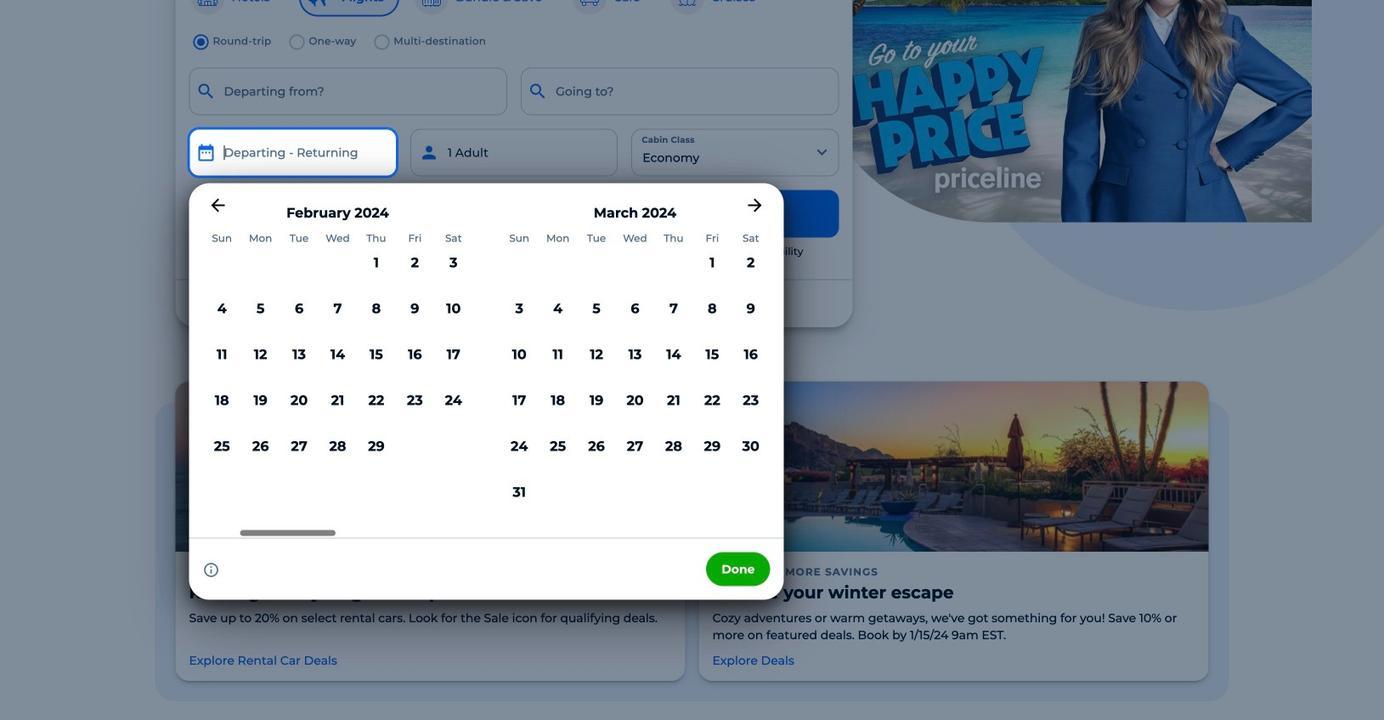Task type: locate. For each thing, give the bounding box(es) containing it.
2 none field from the left
[[521, 68, 840, 115]]

flight-search-form element
[[0, 30, 846, 600]]

1 horizontal spatial none field
[[521, 68, 840, 115]]

0 horizontal spatial none field
[[189, 68, 508, 115]]

None field
[[189, 68, 508, 115], [521, 68, 840, 115]]

types of travel tab list
[[189, 0, 840, 17]]

show march 2024 image
[[745, 195, 766, 216]]

1 none field from the left
[[189, 68, 508, 115]]

show january 2024 image
[[208, 195, 228, 216]]



Task type: vqa. For each thing, say whether or not it's contained in the screenshot.
Departing from? field
yes



Task type: describe. For each thing, give the bounding box(es) containing it.
traveler selection text field
[[410, 129, 618, 176]]

none field the going to?
[[521, 68, 840, 115]]

none field "departing from?"
[[189, 68, 508, 115]]

Departing from? field
[[189, 68, 508, 115]]

Going to? field
[[521, 68, 840, 115]]

Departing – Returning Date Picker field
[[189, 129, 397, 176]]



